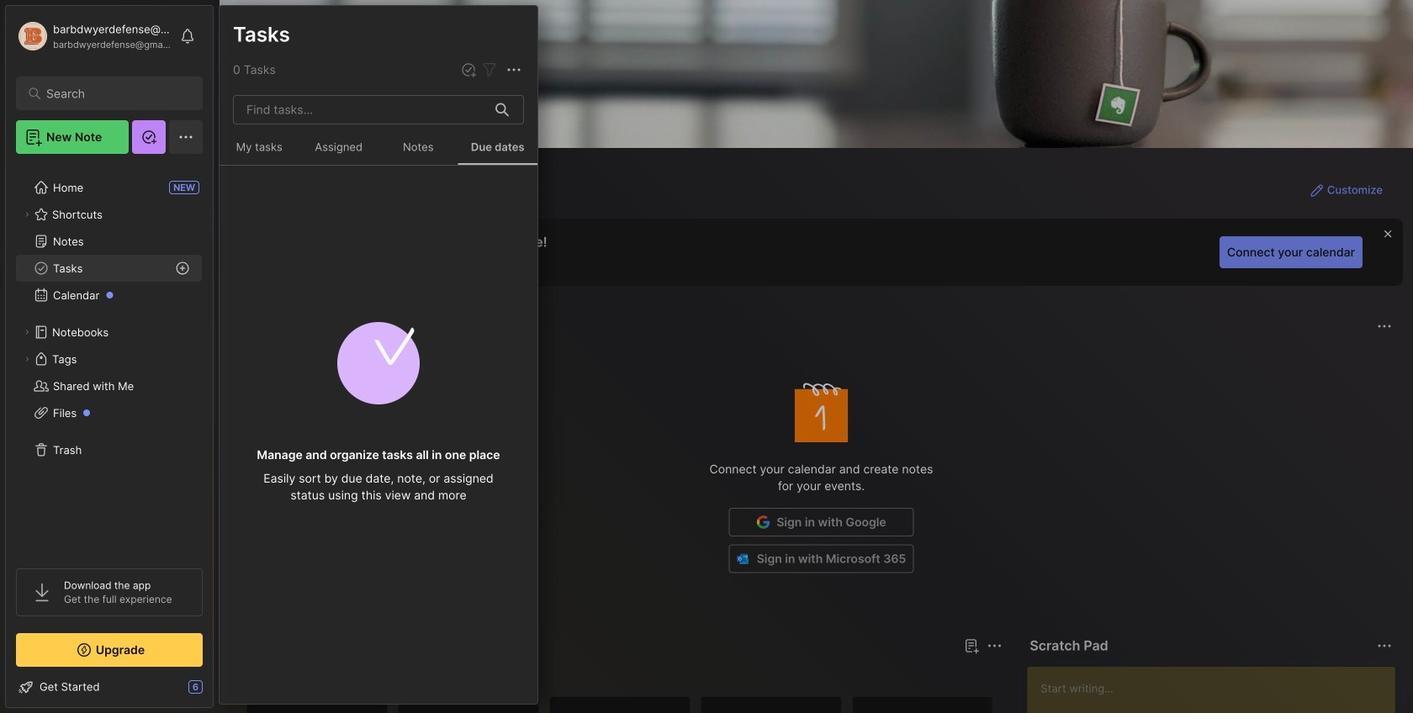Task type: locate. For each thing, give the bounding box(es) containing it.
row group
[[246, 697, 1004, 713]]

new task image
[[460, 61, 477, 78]]

Search text field
[[46, 86, 180, 102]]

None search field
[[46, 83, 180, 103]]

Filter tasks field
[[479, 60, 500, 80]]

Account field
[[16, 19, 172, 53]]

tree inside main element
[[6, 164, 213, 554]]

click to collapse image
[[212, 682, 225, 702]]

tab
[[250, 666, 299, 686]]

tree
[[6, 164, 213, 554]]

none search field inside main element
[[46, 83, 180, 103]]

More actions and view options field
[[500, 60, 524, 80]]



Task type: vqa. For each thing, say whether or not it's contained in the screenshot.
Main element
yes



Task type: describe. For each thing, give the bounding box(es) containing it.
Start writing… text field
[[1041, 667, 1395, 713]]

Help and Learning task checklist field
[[6, 674, 213, 701]]

main element
[[0, 0, 219, 713]]

more actions and view options image
[[504, 60, 524, 80]]

Find tasks… text field
[[236, 96, 485, 124]]

expand tags image
[[22, 354, 32, 364]]

filter tasks image
[[479, 60, 500, 80]]

expand notebooks image
[[22, 327, 32, 337]]



